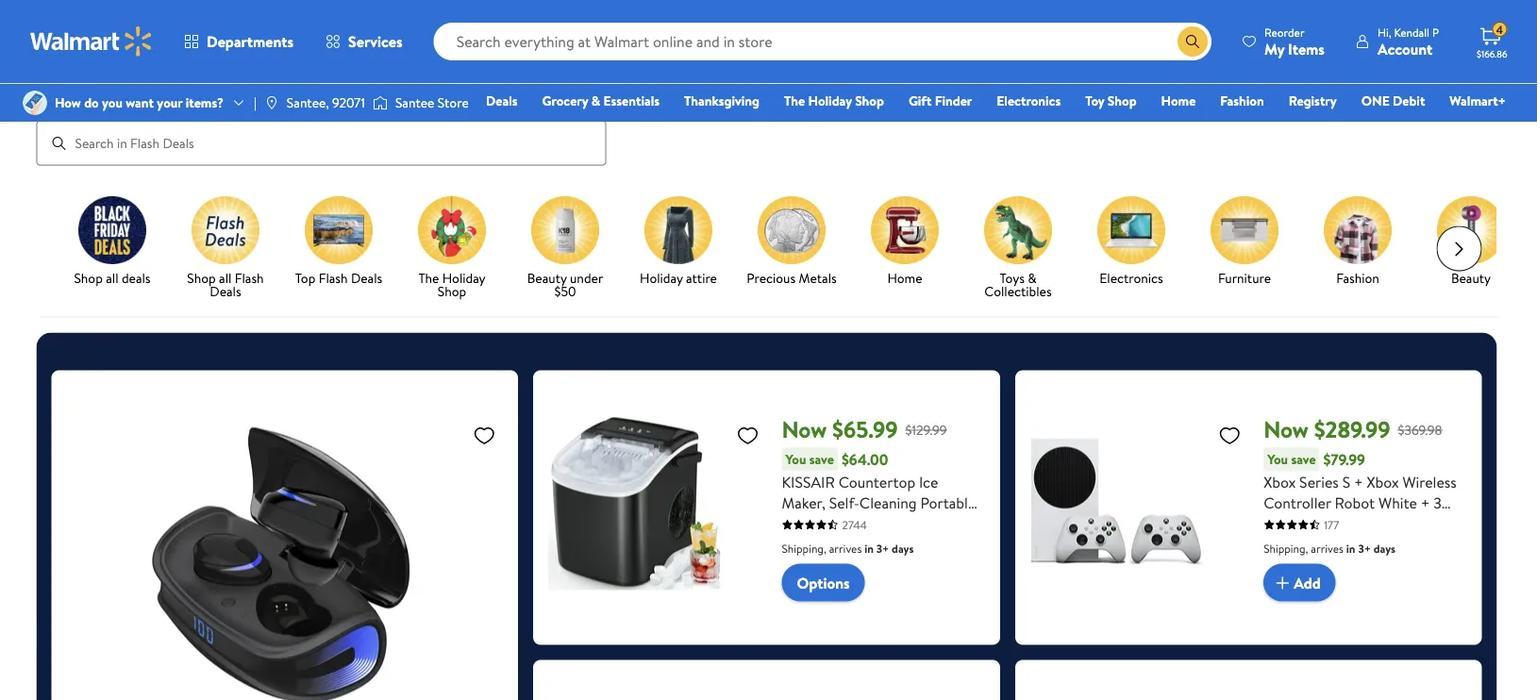 Task type: locate. For each thing, give the bounding box(es) containing it.
0 horizontal spatial fashion
[[1221, 92, 1265, 110]]

fashion down fashion image
[[1336, 269, 1380, 287]]

1 days from the left
[[892, 541, 914, 557]]

$289.99
[[1315, 414, 1391, 446]]

fashion link
[[1212, 91, 1273, 111], [1309, 196, 1407, 288]]

0 vertical spatial fashion
[[1221, 92, 1265, 110]]

shop right toy
[[1108, 92, 1137, 110]]

handle,
[[782, 534, 832, 555]]

0 horizontal spatial with
[[858, 575, 886, 596]]

now for now $289.99
[[1264, 414, 1309, 446]]

shipping,
[[782, 541, 827, 557], [1264, 541, 1309, 557]]

xbox left series
[[1264, 472, 1296, 492]]

1 vertical spatial electronics link
[[1082, 196, 1180, 288]]

1 arrives from the left
[[829, 541, 862, 557]]

arrives inside now $289.99 group
[[1312, 541, 1344, 557]]

in
[[865, 541, 874, 557], [1347, 541, 1356, 557], [870, 555, 882, 575]]

deals inside shop all flash deals
[[209, 282, 241, 300]]

now right add to favorites list, xbox series s + xbox wireless controller robot white + 3 month game pass icon
[[1264, 414, 1309, 446]]

3+ down pass
[[1359, 541, 1372, 557]]

1 horizontal spatial now
[[1264, 414, 1309, 446]]

0 horizontal spatial beauty
[[527, 269, 567, 287]]

now for now $65.99
[[782, 414, 827, 446]]

with
[[908, 513, 936, 534], [858, 575, 886, 596]]

items
[[1289, 38, 1325, 59]]

1 horizontal spatial arrives
[[1312, 541, 1344, 557]]

0 horizontal spatial the
[[418, 269, 439, 287]]

0 vertical spatial electronics
[[997, 92, 1061, 110]]

| right by on the right of page
[[1356, 20, 1359, 41]]

1 horizontal spatial holiday
[[640, 269, 683, 287]]

search icon image
[[1186, 34, 1201, 49]]

shop down the holiday shop image
[[437, 282, 466, 300]]

1 horizontal spatial you
[[1268, 450, 1289, 469]]

9
[[836, 534, 844, 555]]

holiday down the holiday shop image
[[442, 269, 485, 287]]

1 horizontal spatial home link
[[1153, 91, 1205, 111]]

save inside you save $79.99 xbox series s + xbox wireless controller robot white + 3 month game pass
[[1292, 450, 1316, 469]]

3+
[[877, 541, 889, 557], [1359, 541, 1372, 557]]

|
[[1356, 20, 1359, 41], [254, 93, 257, 112]]

holiday attire link
[[629, 196, 727, 288]]

1 horizontal spatial shipping,
[[1264, 541, 1309, 557]]

1 horizontal spatial |
[[1356, 20, 1359, 41]]

0 horizontal spatial flash
[[36, 83, 75, 106]]

1 horizontal spatial 3+
[[1359, 541, 1372, 557]]

shipping, down maker
[[782, 541, 827, 557]]

electronics
[[997, 92, 1061, 110], [1099, 269, 1163, 287]]

days for $289.99
[[1374, 541, 1396, 557]]

0 horizontal spatial shipping, arrives in 3+ days
[[782, 541, 914, 557]]

0 vertical spatial home link
[[1153, 91, 1205, 111]]

1 beauty from the left
[[527, 269, 567, 287]]

shop down flash deals image
[[187, 269, 215, 287]]

2 horizontal spatial flash
[[318, 269, 347, 287]]

0 horizontal spatial all
[[105, 269, 118, 287]]

beauty down beauty image
[[1451, 269, 1491, 287]]

departments
[[207, 31, 294, 52]]

1 all from the left
[[105, 269, 118, 287]]

0 horizontal spatial fashion link
[[1212, 91, 1273, 111]]

0 horizontal spatial electronics
[[997, 92, 1061, 110]]

cubes
[[782, 555, 823, 575]]

0 horizontal spatial home link
[[856, 196, 954, 288]]

1 shipping, arrives in 3+ days from the left
[[782, 541, 914, 557]]

add to favorites list, kissair countertop ice maker, self-cleaning portable ice maker machine with handle, 9 bullet-shaped ice cubes ready in 6 mins, 26lbs/24h with ice scoop and basket for home/kitchen/party image
[[737, 423, 759, 447]]

& right 'grocery'
[[592, 92, 601, 110]]

home down 'search icon'
[[1162, 92, 1196, 110]]

home down home image
[[887, 269, 922, 287]]

save up series
[[1292, 450, 1316, 469]]

all for flash
[[219, 269, 231, 287]]

shop inside 'the holiday shop'
[[437, 282, 466, 300]]

the holiday shop down walmart site-wide search box
[[784, 92, 884, 110]]

countertop
[[839, 472, 916, 492]]

electronics down electronics image
[[1099, 269, 1163, 287]]

1 vertical spatial home link
[[856, 196, 954, 288]]

with up mins,
[[908, 513, 936, 534]]

days
[[892, 541, 914, 557], [1374, 541, 1396, 557]]

holiday down walmart site-wide search box
[[809, 92, 852, 110]]

1 horizontal spatial fashion
[[1336, 269, 1380, 287]]

all left the deals
[[105, 269, 118, 287]]

ice left scoop
[[890, 575, 909, 596]]

shop left the deals
[[74, 269, 102, 287]]

2 shipping, from the left
[[1264, 541, 1309, 557]]

in inside now $289.99 group
[[1347, 541, 1356, 557]]

&
[[592, 92, 601, 110], [1028, 269, 1037, 287]]

+
[[1355, 472, 1364, 492], [1421, 492, 1431, 513]]

Search in Flash Deals search field
[[36, 120, 607, 166]]

shipping, inside now $289.99 group
[[1264, 541, 1309, 557]]

Walmart Site-Wide search field
[[434, 23, 1212, 60]]

+ left 3
[[1421, 492, 1431, 513]]

0 horizontal spatial holiday
[[442, 269, 485, 287]]

1 save from the left
[[810, 450, 834, 469]]

xbox right "s" at right bottom
[[1367, 472, 1400, 492]]

 image right the 92071
[[373, 93, 388, 112]]

shipping, down month on the right of the page
[[1264, 541, 1309, 557]]

in-
[[188, 21, 204, 39]]

next slide for chipmodulewithimages list image
[[1437, 226, 1483, 271]]

arrives
[[829, 541, 862, 557], [1312, 541, 1344, 557]]

0 horizontal spatial &
[[592, 92, 601, 110]]

0 vertical spatial |
[[1356, 20, 1359, 41]]

0 horizontal spatial days
[[892, 541, 914, 557]]

2 all from the left
[[219, 269, 231, 287]]

store
[[438, 93, 469, 112]]

1 horizontal spatial electronics
[[1099, 269, 1163, 287]]

santee,
[[287, 93, 329, 112]]

1 horizontal spatial +
[[1421, 492, 1431, 513]]

1 horizontal spatial days
[[1374, 541, 1396, 557]]

1 horizontal spatial the holiday shop link
[[776, 91, 893, 111]]

shop inside "link"
[[1108, 92, 1137, 110]]

1 horizontal spatial the holiday shop
[[784, 92, 884, 110]]

1 vertical spatial home
[[887, 269, 922, 287]]

0 horizontal spatial the holiday shop link
[[403, 196, 501, 302]]

1 vertical spatial |
[[254, 93, 257, 112]]

save inside you save $64.00 kissair countertop ice maker, self-cleaning portable ice maker machine with handle, 9 bullet-shaped ice cubes ready in 6 mins, 26lbs/24h with ice scoop and basket for home/kitchen/party
[[810, 450, 834, 469]]

with right for
[[858, 575, 886, 596]]

3+ down "machine"
[[877, 541, 889, 557]]

the holiday shop
[[784, 92, 884, 110], [418, 269, 485, 300]]

holiday left 'attire'
[[640, 269, 683, 287]]

0 horizontal spatial  image
[[23, 91, 47, 115]]

the inside 'the holiday shop'
[[418, 269, 439, 287]]

0 vertical spatial &
[[592, 92, 601, 110]]

by
[[1333, 20, 1349, 41]]

self-
[[829, 492, 860, 513]]

2 days from the left
[[1374, 541, 1396, 557]]

2 arrives from the left
[[1312, 541, 1344, 557]]

arrives down 2744
[[829, 541, 862, 557]]

home link down 'search icon'
[[1153, 91, 1205, 111]]

flash left "do"
[[36, 83, 75, 106]]

& inside 'link'
[[592, 92, 601, 110]]

you
[[786, 450, 807, 469], [1268, 450, 1289, 469]]

0 vertical spatial the holiday shop
[[784, 92, 884, 110]]

0 horizontal spatial +
[[1355, 472, 1364, 492]]

1 vertical spatial &
[[1028, 269, 1037, 287]]

 image left how
[[23, 91, 47, 115]]

0 horizontal spatial now
[[782, 414, 827, 446]]

precious metals link
[[742, 196, 841, 288]]

the down search search field
[[784, 92, 805, 110]]

beauty for beauty
[[1451, 269, 1491, 287]]

deals
[[79, 83, 119, 106], [486, 92, 518, 110], [351, 269, 382, 287], [209, 282, 241, 300]]

ice right shaped
[[943, 534, 962, 555]]

 image for santee, 92071
[[264, 95, 279, 110]]

2 shipping, arrives in 3+ days from the left
[[1264, 541, 1396, 557]]

you inside you save $79.99 xbox series s + xbox wireless controller robot white + 3 month game pass
[[1268, 450, 1289, 469]]

holiday
[[809, 92, 852, 110], [442, 269, 485, 287], [640, 269, 683, 287]]

0 horizontal spatial shipping,
[[782, 541, 827, 557]]

month
[[1264, 513, 1307, 534]]

2 now from the left
[[1264, 414, 1309, 446]]

+ right "s" at right bottom
[[1355, 472, 1364, 492]]

shipping, arrives in 3+ days
[[782, 541, 914, 557], [1264, 541, 1396, 557]]

save
[[810, 450, 834, 469], [1292, 450, 1316, 469]]

cleaning
[[860, 492, 917, 513]]

beauty image
[[1437, 196, 1505, 264]]

2 beauty from the left
[[1451, 269, 1491, 287]]

1 now from the left
[[782, 414, 827, 446]]

shop all flash deals
[[187, 269, 264, 300]]

you for now $289.99
[[1268, 450, 1289, 469]]

0 horizontal spatial 3+
[[877, 541, 889, 557]]

fashion left registry
[[1221, 92, 1265, 110]]

arrives down 177
[[1312, 541, 1344, 557]]

2 3+ from the left
[[1359, 541, 1372, 557]]

shipping, arrives in 3+ days inside now $289.99 group
[[1264, 541, 1396, 557]]

toys & collectibles
[[984, 269, 1052, 300]]

$64.00
[[842, 449, 889, 470]]

account
[[1378, 38, 1433, 59]]

flash inside search box
[[36, 83, 75, 106]]

0 horizontal spatial you
[[786, 450, 807, 469]]

add to favorites list, xbox series s + xbox wireless controller robot white + 3 month game pass image
[[1219, 423, 1242, 447]]

you up kissair
[[786, 450, 807, 469]]

shop
[[855, 92, 884, 110], [1108, 92, 1137, 110], [74, 269, 102, 287], [187, 269, 215, 287], [437, 282, 466, 300]]

days down pass
[[1374, 541, 1396, 557]]

furniture image
[[1211, 196, 1279, 264]]

shipping, for now $289.99
[[1264, 541, 1309, 557]]

how do you want your items?
[[55, 93, 224, 112]]

beauty inside beauty under $50
[[527, 269, 567, 287]]

thanksgiving link
[[676, 91, 768, 111]]

essentials
[[604, 92, 660, 110]]

all down flash deals image
[[219, 269, 231, 287]]

maker,
[[782, 492, 826, 513]]

1 vertical spatial the
[[418, 269, 439, 287]]

3+ for now $289.99
[[1359, 541, 1372, 557]]

2 xbox from the left
[[1367, 472, 1400, 492]]

services
[[348, 31, 403, 52]]

now inside group
[[1264, 414, 1309, 446]]

1 you from the left
[[786, 450, 807, 469]]

fashion
[[1221, 92, 1265, 110], [1336, 269, 1380, 287]]

my
[[1265, 38, 1285, 59]]

home link right metals
[[856, 196, 954, 288]]

1 horizontal spatial flash
[[234, 269, 264, 287]]

shop left gift
[[855, 92, 884, 110]]

2 save from the left
[[1292, 450, 1316, 469]]

home/kitchen/party
[[782, 617, 919, 638]]

1 horizontal spatial all
[[219, 269, 231, 287]]

1 vertical spatial electronics
[[1099, 269, 1163, 287]]

& right toys
[[1028, 269, 1037, 287]]

you save $79.99 xbox series s + xbox wireless controller robot white + 3 month game pass
[[1264, 449, 1457, 534]]

2744
[[843, 517, 867, 533]]

days inside now $289.99 group
[[1374, 541, 1396, 557]]

0 horizontal spatial home
[[887, 269, 922, 287]]

save up kissair
[[810, 450, 834, 469]]

the holiday shop link
[[776, 91, 893, 111], [403, 196, 501, 302]]

1 horizontal spatial home
[[1162, 92, 1196, 110]]

flash inside shop all flash deals
[[234, 269, 264, 287]]

services button
[[310, 19, 419, 64]]

group
[[67, 386, 503, 700]]

toy shop
[[1086, 92, 1137, 110]]

1 xbox from the left
[[1264, 472, 1296, 492]]

1 horizontal spatial &
[[1028, 269, 1037, 287]]

1 shipping, from the left
[[782, 541, 827, 557]]

electronics left toy
[[997, 92, 1061, 110]]

in inside you save $64.00 kissair countertop ice maker, self-cleaning portable ice maker machine with handle, 9 bullet-shaped ice cubes ready in 6 mins, 26lbs/24h with ice scoop and basket for home/kitchen/party
[[870, 555, 882, 575]]

shipping, arrives in 3+ days down 2744
[[782, 541, 914, 557]]

1 horizontal spatial  image
[[264, 95, 279, 110]]

options link
[[782, 564, 865, 602]]

1 horizontal spatial shipping, arrives in 3+ days
[[1264, 541, 1396, 557]]

reorder
[[1265, 24, 1305, 40]]

the down the holiday shop image
[[418, 269, 439, 287]]

0 vertical spatial the holiday shop link
[[776, 91, 893, 111]]

you up controller
[[1268, 450, 1289, 469]]

0 horizontal spatial arrives
[[829, 541, 862, 557]]

now
[[782, 414, 827, 446], [1264, 414, 1309, 446]]

1 horizontal spatial save
[[1292, 450, 1316, 469]]

your
[[157, 93, 183, 112]]

1 horizontal spatial electronics link
[[1082, 196, 1180, 288]]

arrives for $289.99
[[1312, 541, 1344, 557]]

0 horizontal spatial save
[[810, 450, 834, 469]]

 image
[[23, 91, 47, 115], [373, 93, 388, 112], [264, 95, 279, 110]]

flash down flash deals image
[[234, 269, 264, 287]]

 image for santee store
[[373, 93, 388, 112]]

1 horizontal spatial xbox
[[1367, 472, 1400, 492]]

shop all deals link
[[63, 196, 161, 288]]

0 vertical spatial with
[[908, 513, 936, 534]]

you inside you save $64.00 kissair countertop ice maker, self-cleaning portable ice maker machine with handle, 9 bullet-shaped ice cubes ready in 6 mins, 26lbs/24h with ice scoop and basket for home/kitchen/party
[[786, 450, 807, 469]]

you for now $65.99
[[786, 450, 807, 469]]

now up kissair
[[782, 414, 827, 446]]

the holiday shop down the holiday shop image
[[418, 269, 485, 300]]

0 horizontal spatial xbox
[[1264, 472, 1296, 492]]

2 you from the left
[[1268, 450, 1289, 469]]

| right the items?
[[254, 93, 257, 112]]

1 3+ from the left
[[877, 541, 889, 557]]

options
[[797, 573, 850, 593]]

and
[[957, 575, 980, 596]]

days right "bullet-"
[[892, 541, 914, 557]]

2 horizontal spatial  image
[[373, 93, 388, 112]]

 image left santee,
[[264, 95, 279, 110]]

flash right top
[[318, 269, 347, 287]]

1 horizontal spatial beauty
[[1451, 269, 1491, 287]]

home link
[[1153, 91, 1205, 111], [856, 196, 954, 288]]

1 vertical spatial the holiday shop link
[[403, 196, 501, 302]]

all inside shop all flash deals
[[219, 269, 231, 287]]

& inside toys & collectibles
[[1028, 269, 1037, 287]]

grocery & essentials link
[[534, 91, 668, 111]]

6
[[885, 555, 894, 575]]

1 vertical spatial fashion link
[[1309, 196, 1407, 288]]

shipping, arrives in 3+ days down 177
[[1264, 541, 1396, 557]]

& for toys
[[1028, 269, 1037, 287]]

home link for precious metals link
[[856, 196, 954, 288]]

save for $65.99
[[810, 450, 834, 469]]

flash
[[36, 83, 75, 106], [234, 269, 264, 287], [318, 269, 347, 287]]

beauty left under
[[527, 269, 567, 287]]

1 horizontal spatial with
[[908, 513, 936, 534]]

0 vertical spatial fashion link
[[1212, 91, 1273, 111]]

0 vertical spatial electronics link
[[989, 91, 1070, 111]]

walmart+ link
[[1442, 91, 1515, 111]]

0 horizontal spatial the holiday shop
[[418, 269, 485, 300]]

& for grocery
[[592, 92, 601, 110]]

now $65.99 $129.99
[[782, 414, 947, 446]]

1 horizontal spatial the
[[784, 92, 805, 110]]

the
[[784, 92, 805, 110], [418, 269, 439, 287]]

3+ inside now $289.99 group
[[1359, 541, 1372, 557]]



Task type: vqa. For each thing, say whether or not it's contained in the screenshot.
the right arrives
yes



Task type: describe. For each thing, give the bounding box(es) containing it.
metals
[[799, 269, 837, 287]]

shipping, arrives in 3+ days for $65.99
[[782, 541, 914, 557]]

portable
[[921, 492, 976, 513]]

gift finder
[[909, 92, 973, 110]]

toys
[[1000, 269, 1025, 287]]

Flash Deals search field
[[14, 83, 1524, 166]]

0 horizontal spatial electronics link
[[989, 91, 1070, 111]]

holiday attire
[[640, 269, 717, 287]]

Search search field
[[434, 23, 1212, 60]]

in-store
[[188, 21, 233, 39]]

| inside the sort and filter section element
[[1356, 20, 1359, 41]]

one
[[1362, 92, 1390, 110]]

mins,
[[897, 555, 932, 575]]

$129.99
[[906, 421, 947, 439]]

shaped
[[891, 534, 939, 555]]

1 vertical spatial the holiday shop
[[418, 269, 485, 300]]

top flash deals image
[[304, 196, 372, 264]]

all
[[72, 21, 87, 39]]

1 vertical spatial with
[[858, 575, 886, 596]]

in for $65.99
[[865, 541, 874, 557]]

pass
[[1353, 513, 1381, 534]]

hi,
[[1378, 24, 1392, 40]]

search image
[[51, 136, 67, 151]]

now $289.99 group
[[1031, 386, 1467, 630]]

items?
[[186, 93, 224, 112]]

2 horizontal spatial holiday
[[809, 92, 852, 110]]

scoop
[[912, 575, 953, 596]]

attire
[[686, 269, 717, 287]]

holiday inside 'the holiday shop'
[[442, 269, 485, 287]]

top flash deals
[[295, 269, 382, 287]]

$369.98
[[1399, 421, 1443, 439]]

series
[[1300, 472, 1339, 492]]

177
[[1325, 517, 1340, 533]]

controller
[[1264, 492, 1332, 513]]

arrives for $65.99
[[829, 541, 862, 557]]

flash deals
[[36, 83, 119, 106]]

maker
[[805, 513, 846, 534]]

shop inside shop all flash deals
[[187, 269, 215, 287]]

grocery
[[542, 92, 588, 110]]

you
[[102, 93, 123, 112]]

registry
[[1289, 92, 1337, 110]]

fashion image
[[1324, 196, 1392, 264]]

ice left maker
[[782, 513, 801, 534]]

the holiday shop link for thanksgiving link
[[776, 91, 893, 111]]

precious metals
[[747, 269, 837, 287]]

sort
[[1301, 20, 1329, 41]]

santee, 92071
[[287, 93, 365, 112]]

beauty under $50 link
[[516, 196, 614, 302]]

one debit
[[1362, 92, 1426, 110]]

3+ for now $65.99
[[877, 541, 889, 557]]

beauty under $50
[[527, 269, 603, 300]]

now $289.99 $369.98
[[1264, 414, 1443, 446]]

0 horizontal spatial |
[[254, 93, 257, 112]]

collectibles
[[984, 282, 1052, 300]]

thanksgiving
[[684, 92, 760, 110]]

save for $289.99
[[1292, 450, 1316, 469]]

the holiday shop image
[[418, 196, 486, 264]]

electronics image
[[1097, 196, 1165, 264]]

1 horizontal spatial fashion link
[[1309, 196, 1407, 288]]

$79.99
[[1324, 449, 1366, 470]]

walmart+
[[1450, 92, 1507, 110]]

walmart image
[[30, 26, 153, 57]]

beauty link
[[1422, 196, 1520, 288]]

machine
[[849, 513, 905, 534]]

precious metals image
[[758, 196, 826, 264]]

1 vertical spatial fashion
[[1336, 269, 1380, 287]]

in-store button
[[152, 15, 254, 45]]

$65.99
[[833, 414, 898, 446]]

toy
[[1086, 92, 1105, 110]]

beauty for beauty under $50
[[527, 269, 567, 287]]

ice right cleaning
[[919, 472, 939, 492]]

kissair
[[782, 472, 835, 492]]

$50
[[554, 282, 576, 300]]

home link for toy shop "link"
[[1153, 91, 1205, 111]]

game
[[1311, 513, 1350, 534]]

add button
[[1264, 564, 1336, 602]]

92071
[[332, 93, 365, 112]]

grocery & essentials
[[542, 92, 660, 110]]

one debit link
[[1353, 91, 1434, 111]]

shipping, arrives in 3+ days for $289.99
[[1264, 541, 1396, 557]]

basket
[[782, 596, 825, 617]]

home image
[[871, 196, 939, 264]]

top
[[295, 269, 315, 287]]

sort and filter section element
[[14, 0, 1524, 61]]

for
[[829, 596, 848, 617]]

26lbs/24h
[[782, 575, 854, 596]]

top flash deals link
[[289, 196, 388, 288]]

sort by |
[[1301, 20, 1359, 41]]

under
[[570, 269, 603, 287]]

kendall
[[1395, 24, 1430, 40]]

toy shop link
[[1077, 91, 1146, 111]]

beauty under $50 image
[[531, 196, 599, 264]]

deals
[[121, 269, 150, 287]]

you save $64.00 kissair countertop ice maker, self-cleaning portable ice maker machine with handle, 9 bullet-shaped ice cubes ready in 6 mins, 26lbs/24h with ice scoop and basket for home/kitchen/party
[[782, 449, 980, 638]]

 image for how do you want your items?
[[23, 91, 47, 115]]

bullet-
[[848, 534, 891, 555]]

add to cart image
[[1272, 572, 1294, 594]]

wireless
[[1403, 472, 1457, 492]]

shipping, for now $65.99
[[782, 541, 827, 557]]

gift finder link
[[900, 91, 981, 111]]

the holiday shop link for top flash deals link
[[403, 196, 501, 302]]

white
[[1379, 492, 1418, 513]]

shop all deals image
[[78, 196, 146, 264]]

flash deals image
[[191, 196, 259, 264]]

shop all deals
[[74, 269, 150, 287]]

reorder my items
[[1265, 24, 1325, 59]]

in for $289.99
[[1347, 541, 1356, 557]]

how
[[55, 93, 81, 112]]

4
[[1497, 21, 1504, 37]]

filters
[[90, 21, 124, 39]]

0 vertical spatial the
[[784, 92, 805, 110]]

holiday attire image
[[644, 196, 712, 264]]

0 vertical spatial home
[[1162, 92, 1196, 110]]

all for deals
[[105, 269, 118, 287]]

days for $65.99
[[892, 541, 914, 557]]

debit
[[1393, 92, 1426, 110]]

all filters button
[[36, 15, 145, 45]]

add
[[1294, 572, 1321, 593]]

deals inside search box
[[79, 83, 119, 106]]

store
[[204, 21, 233, 39]]

toys & collectibles image
[[984, 196, 1052, 264]]

furniture
[[1218, 269, 1271, 287]]

santee
[[395, 93, 435, 112]]

all filters
[[72, 21, 124, 39]]

add to favorites list, wireless earbuds, bluetooth 5.0 headphones ipx8 waterproof, hight-fidelity stereo sound quality in ear headset, built-in mic led charging case & 21 hours playtime, for smartphones laptops running gym image
[[473, 423, 496, 447]]

3
[[1434, 492, 1442, 513]]

precious
[[747, 269, 795, 287]]



